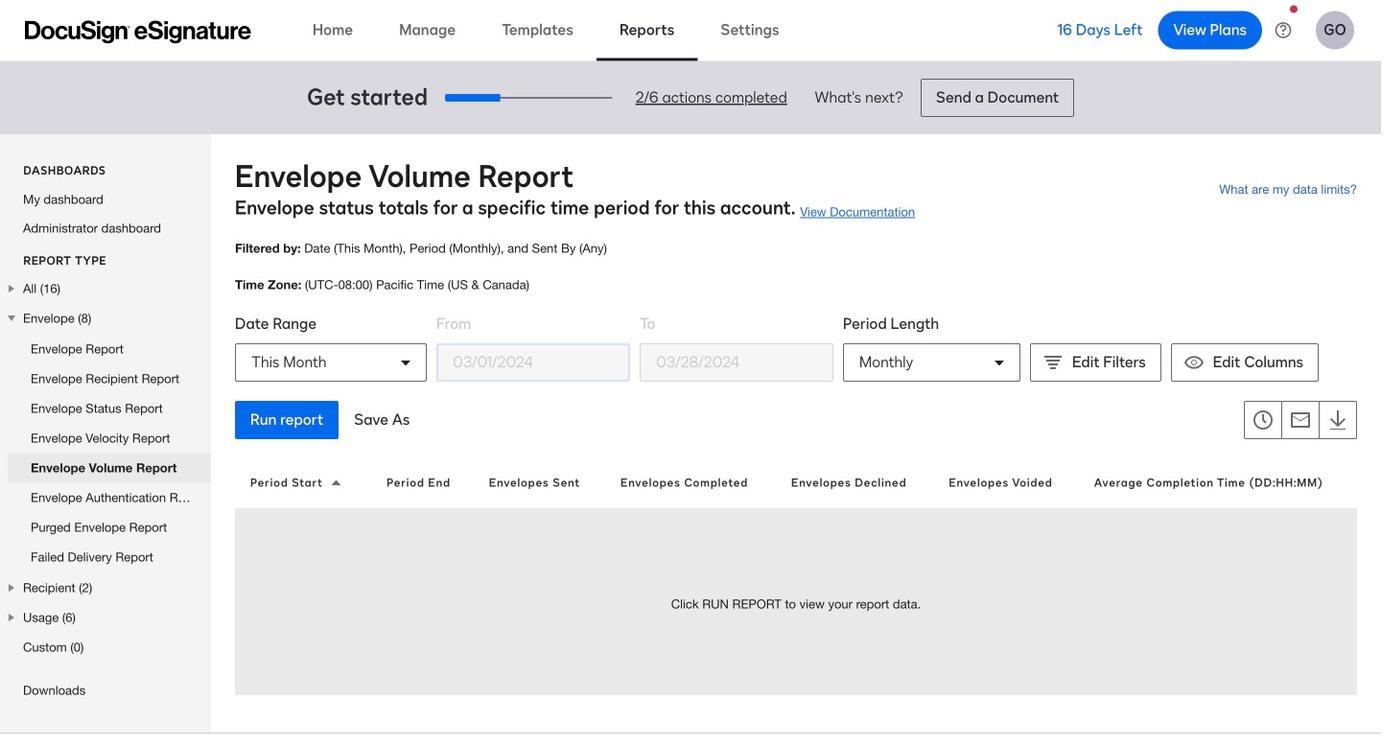 Task type: vqa. For each thing, say whether or not it's contained in the screenshot.
top folder ICON
no



Task type: locate. For each thing, give the bounding box(es) containing it.
footer
[[0, 733, 1382, 748]]

docusign esignature image
[[25, 21, 251, 44]]



Task type: describe. For each thing, give the bounding box(es) containing it.
secondary report detail actions group
[[1245, 401, 1358, 439]]

more info region
[[0, 733, 1382, 748]]

MM/DD/YYYY text field
[[641, 344, 833, 381]]

MM/DD/YYYY text field
[[438, 344, 629, 381]]

primary report detail actions group
[[235, 401, 426, 439]]



